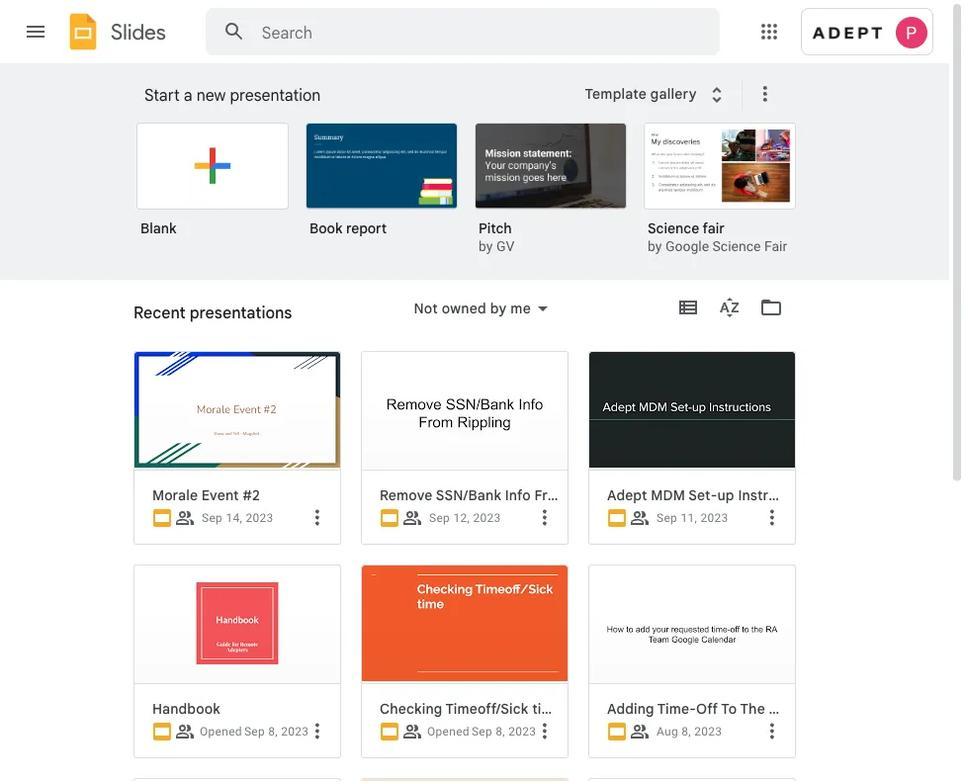 Task type: describe. For each thing, give the bounding box(es) containing it.
off
[[696, 700, 718, 717]]

not owned by me
[[414, 300, 531, 317]]

rippling
[[572, 487, 625, 504]]

gv link
[[496, 238, 515, 255]]

book report option
[[306, 123, 458, 251]]

template
[[585, 85, 647, 103]]

slides
[[111, 19, 166, 45]]

instructions
[[738, 487, 818, 504]]

presentation
[[565, 700, 650, 717]]

checking timeoff/sick time presentation option
[[361, 565, 650, 782]]

adding time-off to the ra team google calendar option
[[588, 565, 941, 782]]

calendar
[[881, 700, 941, 717]]

opened for handbook
[[200, 725, 242, 739]]

adding time-off to the ra team google calendar google slides element
[[607, 700, 941, 718]]

opened sep 8, 2023 for handbook
[[200, 725, 309, 739]]

recent presentations list box
[[133, 351, 941, 782]]

report
[[346, 220, 387, 237]]

recent inside recent presentations heading
[[133, 303, 186, 322]]

slides link
[[63, 12, 166, 55]]

pitch
[[479, 220, 512, 237]]

remove ssn/bank info from rippling option
[[361, 351, 625, 782]]

last opened by me sep 8, 2023 element for handbook
[[244, 725, 309, 739]]

sep for mdm
[[657, 511, 677, 525]]

#2
[[243, 487, 260, 504]]

handbook
[[152, 700, 220, 717]]

gv
[[496, 238, 515, 255]]

adept mdm set-up instructions google slides element
[[607, 487, 818, 504]]

8, for checking timeoff/sick time presentation
[[496, 725, 505, 739]]

adding time-off to the ra team google calendar
[[607, 700, 941, 717]]

search image
[[214, 12, 254, 51]]

12,
[[453, 511, 470, 525]]

team
[[790, 700, 826, 717]]

8, for handbook
[[268, 725, 278, 739]]

timeoff/sick
[[445, 700, 528, 717]]

opened sep 8, 2023 for checking timeoff/sick time presentation
[[427, 725, 536, 739]]

me
[[511, 300, 531, 317]]

aug 8, 2023
[[657, 725, 722, 739]]

handbook option
[[133, 565, 341, 782]]

aug
[[657, 725, 678, 739]]

gallery
[[651, 85, 697, 103]]

a
[[184, 85, 192, 105]]

time
[[532, 700, 562, 717]]

presentations inside heading
[[190, 303, 292, 322]]

start
[[144, 85, 180, 105]]

time-
[[657, 700, 696, 717]]

owned
[[442, 300, 487, 317]]

sep 12, 2023
[[429, 511, 501, 525]]

pitch option
[[475, 123, 627, 257]]

book report
[[310, 220, 387, 237]]

not
[[414, 300, 438, 317]]

fair
[[703, 220, 725, 237]]

adept mdm set-up instructions
[[607, 487, 818, 504]]

not owned by me button
[[401, 297, 561, 320]]

last opened by me sep 11, 2023 element
[[657, 511, 728, 525]]

last opened by me aug 8, 2023 element
[[657, 725, 722, 739]]

morale event #2 option
[[133, 351, 341, 782]]

info
[[505, 487, 531, 504]]

morale
[[152, 487, 198, 504]]

2 recent presentations from the top
[[133, 311, 272, 328]]

14,
[[226, 511, 242, 525]]

the
[[740, 700, 765, 717]]

checking timeoff/sick time presentation
[[380, 700, 650, 717]]

adept mdm set-up instructions option
[[588, 351, 818, 782]]

checking timeoff/sick time presentation google slides element
[[380, 700, 650, 718]]

1 recent presentations from the top
[[133, 303, 292, 322]]

up
[[717, 487, 734, 504]]

2023 for adept
[[700, 511, 728, 525]]

2023 inside checking timeoff/sick time presentation option
[[509, 725, 536, 739]]

presentation
[[230, 85, 321, 105]]



Task type: locate. For each thing, give the bounding box(es) containing it.
recent
[[133, 303, 186, 322], [133, 311, 179, 328]]

last opened by me sep 8, 2023 element down checking timeoff/sick time presentation google slides element
[[472, 725, 536, 739]]

2023 down adept mdm set-up instructions google slides element
[[700, 511, 728, 525]]

remove ssn/bank info from rippling google slides element
[[380, 487, 625, 504]]

by inside science fair by google science fair
[[648, 238, 662, 255]]

science
[[648, 220, 699, 237], [712, 238, 761, 255]]

sep inside remove ssn/bank info from rippling option
[[429, 511, 450, 525]]

sep for event
[[202, 511, 223, 525]]

book
[[310, 220, 343, 237]]

sep
[[202, 511, 223, 525], [429, 511, 450, 525], [657, 511, 677, 525], [244, 725, 265, 739], [472, 725, 492, 739]]

1 last opened by me sep 8, 2023 element from the left
[[244, 725, 309, 739]]

science left fair
[[648, 220, 699, 237]]

opened for checking timeoff/sick time presentation
[[427, 725, 470, 739]]

ra
[[769, 700, 787, 717]]

opened down checking
[[427, 725, 470, 739]]

template gallery
[[585, 85, 697, 103]]

2 horizontal spatial 8,
[[682, 725, 691, 739]]

last opened by me sep 12, 2023 element
[[429, 511, 501, 525]]

morale event #2 google slides element
[[152, 487, 332, 504]]

0 horizontal spatial last opened by me sep 8, 2023 element
[[244, 725, 309, 739]]

2 recent from the top
[[133, 311, 179, 328]]

sep left 11,
[[657, 511, 677, 525]]

2 8, from the left
[[496, 725, 505, 739]]

sep down timeoff/sick
[[472, 725, 492, 739]]

last opened by me sep 8, 2023 element for checking timeoff/sick time presentation
[[472, 725, 536, 739]]

0 horizontal spatial 8,
[[268, 725, 278, 739]]

presentations
[[190, 303, 292, 322], [183, 311, 272, 328]]

by for not owned by me
[[490, 300, 507, 317]]

sep inside checking timeoff/sick time presentation option
[[472, 725, 492, 739]]

sep inside morale event #2 option
[[202, 511, 223, 525]]

google science fair link
[[665, 238, 787, 255]]

remove
[[380, 487, 433, 504]]

google down fair
[[665, 238, 709, 255]]

last opened by me sep 8, 2023 element
[[244, 725, 309, 739], [472, 725, 536, 739]]

morale event #2
[[152, 487, 260, 504]]

opened sep 8, 2023 inside checking timeoff/sick time presentation option
[[427, 725, 536, 739]]

adept
[[607, 487, 647, 504]]

0 vertical spatial science
[[648, 220, 699, 237]]

main menu image
[[24, 20, 47, 44]]

opened sep 8, 2023 down timeoff/sick
[[427, 725, 536, 739]]

1 recent from the top
[[133, 303, 186, 322]]

sep left 14,
[[202, 511, 223, 525]]

set-
[[689, 487, 717, 504]]

more actions. image
[[749, 82, 777, 106]]

2023 inside morale event #2 option
[[246, 511, 273, 525]]

3 8, from the left
[[682, 725, 691, 739]]

1 opened from the left
[[200, 725, 242, 739]]

sep for ssn/bank
[[429, 511, 450, 525]]

by left me
[[490, 300, 507, 317]]

science fair by google science fair
[[648, 220, 787, 255]]

ssn/bank
[[436, 487, 501, 504]]

google right team
[[830, 700, 877, 717]]

2023 for morale
[[246, 511, 273, 525]]

1 opened sep 8, 2023 from the left
[[200, 725, 309, 739]]

2023
[[246, 511, 273, 525], [473, 511, 501, 525], [700, 511, 728, 525], [281, 725, 309, 739], [509, 725, 536, 739], [694, 725, 722, 739]]

to
[[721, 700, 737, 717]]

1 horizontal spatial opened sep 8, 2023
[[427, 725, 536, 739]]

sep 14, 2023
[[202, 511, 273, 525]]

sep inside handbook option
[[244, 725, 265, 739]]

recent presentations heading
[[133, 280, 292, 343]]

2023 down checking timeoff/sick time presentation google slides element
[[509, 725, 536, 739]]

sep inside adept mdm set-up instructions option
[[657, 511, 677, 525]]

pitch by gv
[[479, 220, 515, 255]]

0 horizontal spatial opened sep 8, 2023
[[200, 725, 309, 739]]

1 8, from the left
[[268, 725, 278, 739]]

mdm
[[651, 487, 685, 504]]

2023 inside remove ssn/bank info from rippling option
[[473, 511, 501, 525]]

2023 inside adding time-off to the ra team google calendar option
[[694, 725, 722, 739]]

opened down handbook google slides element
[[200, 725, 242, 739]]

8, inside handbook option
[[268, 725, 278, 739]]

1 horizontal spatial 8,
[[496, 725, 505, 739]]

by inside pitch by gv
[[479, 238, 493, 255]]

new
[[196, 85, 226, 105]]

opened sep 8, 2023 down handbook google slides element
[[200, 725, 309, 739]]

1 horizontal spatial last opened by me sep 8, 2023 element
[[472, 725, 536, 739]]

2023 down handbook google slides element
[[281, 725, 309, 739]]

2023 for remove
[[473, 511, 501, 525]]

sep down handbook google slides element
[[244, 725, 265, 739]]

0 horizontal spatial science
[[648, 220, 699, 237]]

event
[[202, 487, 239, 504]]

recent presentations
[[133, 303, 292, 322], [133, 311, 272, 328]]

sep left 12,
[[429, 511, 450, 525]]

remove ssn/bank info from rippling
[[380, 487, 625, 504]]

start a new presentation
[[144, 85, 321, 105]]

by left the gv link
[[479, 238, 493, 255]]

last opened by me sep 8, 2023 element down handbook google slides element
[[244, 725, 309, 739]]

2 opened sep 8, 2023 from the left
[[427, 725, 536, 739]]

handbook google slides element
[[152, 700, 332, 718]]

2023 for adding
[[694, 725, 722, 739]]

by for science fair by google science fair
[[648, 238, 662, 255]]

blank option
[[136, 123, 289, 251]]

None search field
[[206, 8, 720, 55]]

1 vertical spatial google
[[830, 700, 877, 717]]

1 vertical spatial science
[[712, 238, 761, 255]]

checking
[[380, 700, 442, 717]]

Search bar text field
[[262, 23, 670, 43]]

opened inside checking timeoff/sick time presentation option
[[427, 725, 470, 739]]

list box containing blank
[[136, 119, 819, 281]]

sep 11, 2023
[[657, 511, 728, 525]]

2023 down #2
[[246, 511, 273, 525]]

google inside science fair by google science fair
[[665, 238, 709, 255]]

8, right aug
[[682, 725, 691, 739]]

last opened by me sep 14, 2023 element
[[202, 511, 273, 525]]

google
[[665, 238, 709, 255], [830, 700, 877, 717]]

2023 down the 'off'
[[694, 725, 722, 739]]

1 horizontal spatial science
[[712, 238, 761, 255]]

google inside option
[[830, 700, 877, 717]]

last opened by me sep 8, 2023 element inside handbook option
[[244, 725, 309, 739]]

opened inside handbook option
[[200, 725, 242, 739]]

adding
[[607, 700, 654, 717]]

1 horizontal spatial google
[[830, 700, 877, 717]]

11,
[[681, 511, 697, 525]]

0 horizontal spatial opened
[[200, 725, 242, 739]]

0 vertical spatial google
[[665, 238, 709, 255]]

opened
[[200, 725, 242, 739], [427, 725, 470, 739]]

8,
[[268, 725, 278, 739], [496, 725, 505, 739], [682, 725, 691, 739]]

by inside popup button
[[490, 300, 507, 317]]

by
[[479, 238, 493, 255], [648, 238, 662, 255], [490, 300, 507, 317]]

8, inside checking timeoff/sick time presentation option
[[496, 725, 505, 739]]

2023 inside adept mdm set-up instructions option
[[700, 511, 728, 525]]

8, inside adding time-off to the ra team google calendar option
[[682, 725, 691, 739]]

8, down timeoff/sick
[[496, 725, 505, 739]]

science fair option
[[644, 123, 796, 257]]

2 opened from the left
[[427, 725, 470, 739]]

blank
[[140, 220, 176, 237]]

opened sep 8, 2023
[[200, 725, 309, 739], [427, 725, 536, 739]]

start a new presentation heading
[[144, 63, 572, 127]]

2 last opened by me sep 8, 2023 element from the left
[[472, 725, 536, 739]]

from
[[535, 487, 568, 504]]

fair
[[764, 238, 787, 255]]

science down fair
[[712, 238, 761, 255]]

2023 inside handbook option
[[281, 725, 309, 739]]

template gallery button
[[572, 76, 741, 112]]

0 horizontal spatial google
[[665, 238, 709, 255]]

by left google science fair link on the top
[[648, 238, 662, 255]]

opened sep 8, 2023 inside handbook option
[[200, 725, 309, 739]]

1 horizontal spatial opened
[[427, 725, 470, 739]]

list box
[[136, 119, 819, 281]]

8, down handbook google slides element
[[268, 725, 278, 739]]

2023 right 12,
[[473, 511, 501, 525]]



Task type: vqa. For each thing, say whether or not it's contained in the screenshot.
2nd RECENT from the top
yes



